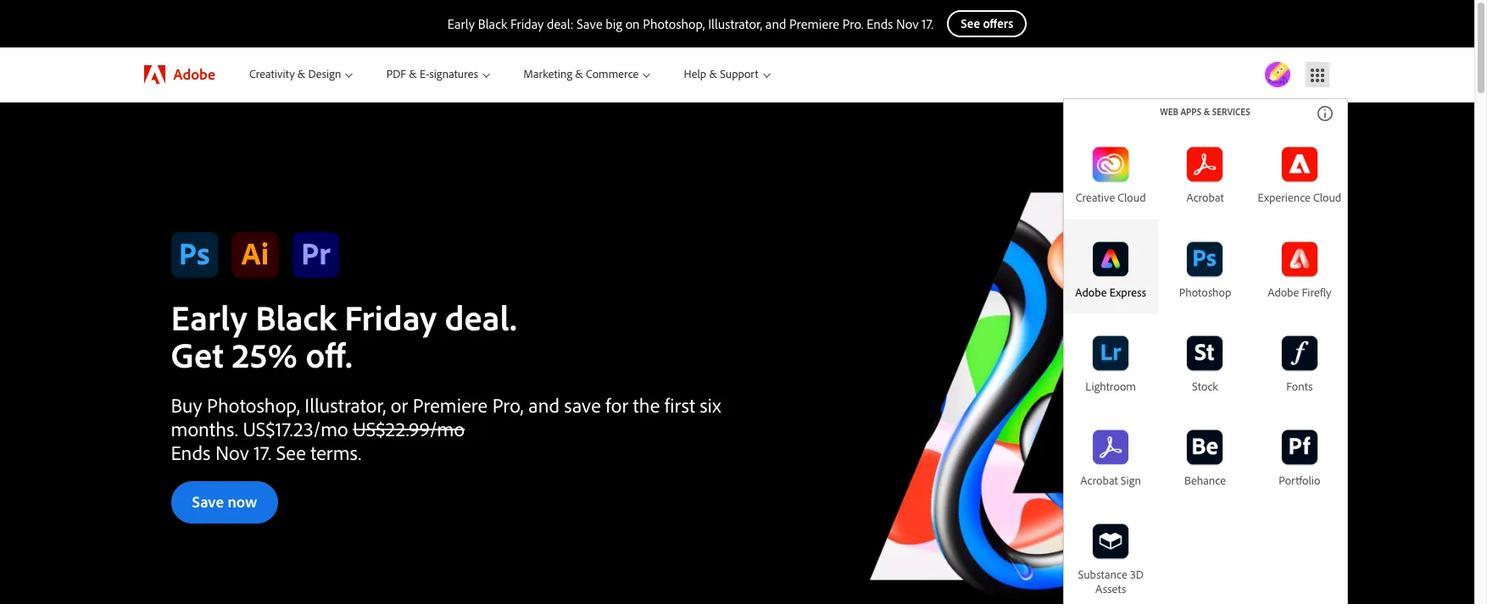 Task type: vqa. For each thing, say whether or not it's contained in the screenshot.
"six" inside the buy photoshop, illustrator, or premiere pro, and save for the first six months.
no



Task type: describe. For each thing, give the bounding box(es) containing it.
portfolio
[[1279, 473, 1321, 489]]

pdf & e-signatures
[[387, 66, 478, 82]]

adobe express
[[1076, 285, 1147, 300]]

black for save
[[478, 15, 508, 32]]

substance
[[1079, 567, 1128, 583]]

adobe firefly link
[[1253, 220, 1347, 300]]

creativity
[[249, 66, 295, 82]]

pro.
[[843, 15, 864, 32]]

information image
[[1317, 105, 1334, 122]]

creative cloud link
[[1064, 125, 1159, 205]]

creativity & design
[[249, 66, 341, 82]]

3d
[[1131, 567, 1144, 583]]

1 horizontal spatial save
[[577, 15, 603, 32]]

commerce
[[586, 66, 639, 82]]

firefly
[[1303, 285, 1332, 300]]

1 vertical spatial save
[[192, 492, 224, 512]]

marketing & commerce button
[[507, 48, 667, 102]]

acrobat for acrobat
[[1187, 190, 1225, 205]]

photoshop
[[1180, 285, 1232, 300]]

signatures
[[430, 66, 478, 82]]

stock link
[[1159, 314, 1253, 394]]

& for creativity
[[298, 66, 306, 82]]

experience
[[1258, 190, 1311, 205]]

adobe link
[[127, 48, 232, 102]]

& for pdf
[[409, 66, 417, 82]]

web apps & services heading
[[1076, 106, 1336, 118]]

on
[[626, 15, 640, 32]]

friday for deal:
[[511, 15, 544, 32]]

apps
[[1181, 106, 1202, 118]]

pdf & e-signatures button
[[370, 48, 507, 102]]

25%
[[232, 332, 298, 377]]

the
[[633, 393, 660, 418]]

help
[[684, 66, 707, 82]]

help & support button
[[667, 48, 787, 102]]

cloud for experience cloud
[[1314, 190, 1342, 205]]

early black friday deal. get 25% off.
[[171, 294, 517, 377]]

.
[[358, 440, 362, 466]]

experience cloud
[[1258, 190, 1342, 205]]

photoshop link
[[1159, 220, 1253, 300]]

get
[[171, 332, 224, 377]]

deal.
[[445, 294, 517, 340]]

fonts link
[[1253, 314, 1347, 394]]

substance 3d assets link
[[1064, 502, 1159, 597]]

1 horizontal spatial nov
[[897, 15, 919, 32]]

pro,
[[493, 393, 524, 418]]

ends inside us$17.23/mo us$22.99/mo ends nov 17. see terms .
[[171, 440, 211, 466]]

terms
[[311, 440, 358, 466]]

marketing
[[524, 66, 573, 82]]

adobe for adobe express
[[1076, 285, 1107, 300]]

e-
[[420, 66, 430, 82]]

0 vertical spatial ends
[[867, 15, 894, 32]]

behance
[[1185, 473, 1227, 489]]

see
[[276, 440, 306, 466]]

buy photoshop, illustrator, or premiere pro, and save for the first six months.
[[171, 393, 722, 442]]

and inside buy photoshop, illustrator, or premiere pro, and save for the first six months.
[[529, 393, 560, 418]]

buy
[[171, 393, 202, 418]]

save
[[565, 393, 601, 418]]

friday for deal.
[[345, 294, 437, 340]]

off.
[[306, 332, 353, 377]]

early black friday deal: save big on photoshop, illustrator, and premiere pro. ends nov 17.
[[448, 15, 934, 32]]

us$17.23/mo
[[243, 416, 348, 442]]

sign
[[1121, 473, 1142, 489]]

acrobat link
[[1159, 125, 1253, 205]]

months.
[[171, 416, 238, 442]]

premiere inside buy photoshop, illustrator, or premiere pro, and save for the first six months.
[[413, 393, 488, 418]]

six
[[700, 393, 722, 418]]



Task type: locate. For each thing, give the bounding box(es) containing it.
1 horizontal spatial 17.
[[922, 15, 934, 32]]

acrobat up photoshop link
[[1187, 190, 1225, 205]]

1 vertical spatial and
[[529, 393, 560, 418]]

creative
[[1076, 190, 1116, 205]]

1 horizontal spatial ends
[[867, 15, 894, 32]]

save now link
[[171, 482, 279, 524]]

friday
[[511, 15, 544, 32], [345, 294, 437, 340]]

big
[[606, 15, 623, 32]]

fonts
[[1287, 379, 1314, 394]]

nov right pro.
[[897, 15, 919, 32]]

black for get
[[255, 294, 336, 340]]

early
[[448, 15, 475, 32], [171, 294, 247, 340]]

support
[[720, 66, 759, 82]]

& inside popup button
[[298, 66, 306, 82]]

1 vertical spatial ends
[[171, 440, 211, 466]]

& left e- on the left top
[[409, 66, 417, 82]]

photoshop,
[[643, 15, 705, 32], [207, 393, 300, 418]]

lightroom link
[[1064, 314, 1159, 394]]

see terms link
[[276, 440, 358, 466]]

0 vertical spatial photoshop,
[[643, 15, 705, 32]]

web apps & services
[[1161, 106, 1251, 118]]

0 horizontal spatial early
[[171, 294, 247, 340]]

acrobat sign link
[[1064, 408, 1159, 489]]

portfolio link
[[1253, 408, 1347, 489]]

17. inside us$17.23/mo us$22.99/mo ends nov 17. see terms .
[[254, 440, 272, 466]]

1 vertical spatial acrobat
[[1081, 473, 1118, 489]]

cloud right experience at the top right of page
[[1314, 190, 1342, 205]]

black
[[478, 15, 508, 32], [255, 294, 336, 340]]

0 horizontal spatial and
[[529, 393, 560, 418]]

17.
[[922, 15, 934, 32], [254, 440, 272, 466]]

premiere left pro.
[[790, 15, 840, 32]]

adobe express link
[[1064, 220, 1159, 300]]

premiere
[[790, 15, 840, 32], [413, 393, 488, 418]]

express
[[1110, 285, 1147, 300]]

1 horizontal spatial premiere
[[790, 15, 840, 32]]

save
[[577, 15, 603, 32], [192, 492, 224, 512]]

illustrator, up terms
[[305, 393, 386, 418]]

1 vertical spatial illustrator,
[[305, 393, 386, 418]]

0 horizontal spatial save
[[192, 492, 224, 512]]

and right "pro,"
[[529, 393, 560, 418]]

cloud right the creative
[[1118, 190, 1146, 205]]

1 vertical spatial early
[[171, 294, 247, 340]]

0 horizontal spatial cloud
[[1118, 190, 1146, 205]]

2 horizontal spatial adobe
[[1268, 285, 1300, 300]]

web
[[1161, 106, 1179, 118]]

early inside early black friday deal. get 25% off.
[[171, 294, 247, 340]]

0 vertical spatial nov
[[897, 15, 919, 32]]

& inside popup button
[[575, 66, 583, 82]]

0 horizontal spatial black
[[255, 294, 336, 340]]

adobe
[[173, 64, 215, 84], [1076, 285, 1107, 300], [1268, 285, 1300, 300]]

design
[[308, 66, 341, 82]]

0 vertical spatial friday
[[511, 15, 544, 32]]

0 vertical spatial and
[[766, 15, 787, 32]]

assets
[[1096, 582, 1127, 597]]

experience cloud link
[[1253, 125, 1347, 205]]

0 vertical spatial 17.
[[922, 15, 934, 32]]

pdf
[[387, 66, 406, 82]]

illustrator, inside buy photoshop, illustrator, or premiere pro, and save for the first six months.
[[305, 393, 386, 418]]

adobe left creativity
[[173, 64, 215, 84]]

1 horizontal spatial cloud
[[1314, 190, 1342, 205]]

acrobat for acrobat sign
[[1081, 473, 1118, 489]]

&
[[298, 66, 306, 82], [409, 66, 417, 82], [575, 66, 583, 82], [709, 66, 718, 82], [1204, 106, 1211, 118]]

& right the apps
[[1204, 106, 1211, 118]]

0 horizontal spatial acrobat
[[1081, 473, 1118, 489]]

1 horizontal spatial adobe
[[1076, 285, 1107, 300]]

us$22.99/mo
[[353, 416, 465, 442]]

0 horizontal spatial ends
[[171, 440, 211, 466]]

0 horizontal spatial 17.
[[254, 440, 272, 466]]

substance 3d assets
[[1079, 567, 1144, 597]]

or
[[391, 393, 408, 418]]

lightroom
[[1086, 379, 1137, 394]]

illustrator, up support at the top of the page
[[708, 15, 763, 32]]

services
[[1213, 106, 1251, 118]]

photoshop, down the 25%
[[207, 393, 300, 418]]

photoshop, right on
[[643, 15, 705, 32]]

acrobat sign
[[1081, 473, 1142, 489]]

1 vertical spatial black
[[255, 294, 336, 340]]

friday inside early black friday deal. get 25% off.
[[345, 294, 437, 340]]

1 vertical spatial photoshop,
[[207, 393, 300, 418]]

0 horizontal spatial premiere
[[413, 393, 488, 418]]

0 vertical spatial early
[[448, 15, 475, 32]]

nov inside us$17.23/mo us$22.99/mo ends nov 17. see terms .
[[215, 440, 249, 466]]

0 horizontal spatial nov
[[215, 440, 249, 466]]

save left 'now'
[[192, 492, 224, 512]]

now
[[228, 492, 257, 512]]

us$17.23/mo us$22.99/mo ends nov 17. see terms .
[[171, 416, 465, 466]]

first
[[665, 393, 696, 418]]

1 cloud from the left
[[1118, 190, 1146, 205]]

illustrator,
[[708, 15, 763, 32], [305, 393, 386, 418]]

for
[[606, 393, 629, 418]]

nov
[[897, 15, 919, 32], [215, 440, 249, 466]]

stock
[[1193, 379, 1219, 394]]

creativity & design button
[[232, 48, 370, 102]]

1 vertical spatial friday
[[345, 294, 437, 340]]

1 horizontal spatial friday
[[511, 15, 544, 32]]

cloud
[[1118, 190, 1146, 205], [1314, 190, 1342, 205]]

adobe for adobe
[[173, 64, 215, 84]]

help & support
[[684, 66, 759, 82]]

& right help
[[709, 66, 718, 82]]

photoshop, inside buy photoshop, illustrator, or premiere pro, and save for the first six months.
[[207, 393, 300, 418]]

marketing & commerce
[[524, 66, 639, 82]]

& for marketing
[[575, 66, 583, 82]]

0 vertical spatial acrobat
[[1187, 190, 1225, 205]]

acrobat
[[1187, 190, 1225, 205], [1081, 473, 1118, 489]]

1 horizontal spatial acrobat
[[1187, 190, 1225, 205]]

save now
[[192, 492, 257, 512]]

adobe for adobe firefly
[[1268, 285, 1300, 300]]

0 horizontal spatial photoshop,
[[207, 393, 300, 418]]

0 vertical spatial save
[[577, 15, 603, 32]]

1 horizontal spatial black
[[478, 15, 508, 32]]

ends
[[867, 15, 894, 32], [171, 440, 211, 466]]

save left big
[[577, 15, 603, 32]]

0 horizontal spatial adobe
[[173, 64, 215, 84]]

ends down buy
[[171, 440, 211, 466]]

& for help
[[709, 66, 718, 82]]

adobe left firefly
[[1268, 285, 1300, 300]]

adobe firefly
[[1268, 285, 1332, 300]]

acrobat left sign
[[1081, 473, 1118, 489]]

1 horizontal spatial illustrator,
[[708, 15, 763, 32]]

and up help & support dropdown button
[[766, 15, 787, 32]]

2 cloud from the left
[[1314, 190, 1342, 205]]

0 vertical spatial black
[[478, 15, 508, 32]]

early for early black friday deal: save big on photoshop, illustrator, and premiere pro. ends nov 17.
[[448, 15, 475, 32]]

behance link
[[1159, 408, 1253, 489]]

ends right pro.
[[867, 15, 894, 32]]

0 horizontal spatial illustrator,
[[305, 393, 386, 418]]

0 horizontal spatial friday
[[345, 294, 437, 340]]

1 horizontal spatial early
[[448, 15, 475, 32]]

& left design
[[298, 66, 306, 82]]

0 vertical spatial illustrator,
[[708, 15, 763, 32]]

1 vertical spatial 17.
[[254, 440, 272, 466]]

1 vertical spatial premiere
[[413, 393, 488, 418]]

and
[[766, 15, 787, 32], [529, 393, 560, 418]]

& right the marketing
[[575, 66, 583, 82]]

premiere right or
[[413, 393, 488, 418]]

adobe left express
[[1076, 285, 1107, 300]]

early for early black friday deal. get 25% off.
[[171, 294, 247, 340]]

1 horizontal spatial photoshop,
[[643, 15, 705, 32]]

17. left see
[[254, 440, 272, 466]]

0 vertical spatial premiere
[[790, 15, 840, 32]]

black inside early black friday deal. get 25% off.
[[255, 294, 336, 340]]

17. right pro.
[[922, 15, 934, 32]]

cloud for creative cloud
[[1118, 190, 1146, 205]]

1 vertical spatial nov
[[215, 440, 249, 466]]

nov up save now
[[215, 440, 249, 466]]

deal:
[[547, 15, 574, 32]]

creative cloud
[[1076, 190, 1146, 205]]

1 horizontal spatial and
[[766, 15, 787, 32]]



